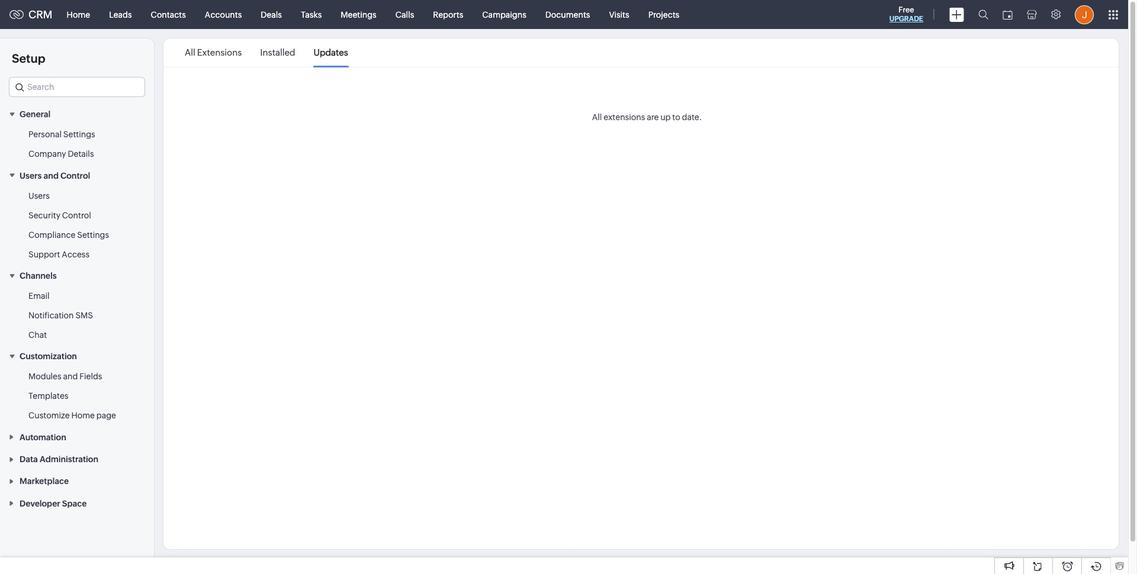 Task type: describe. For each thing, give the bounding box(es) containing it.
updates link
[[314, 39, 348, 66]]

channels button
[[0, 265, 154, 287]]

general region
[[0, 125, 154, 164]]

accounts link
[[195, 0, 251, 29]]

tasks
[[301, 10, 322, 19]]

extensions
[[197, 47, 242, 57]]

upgrade
[[890, 15, 924, 23]]

modules
[[28, 372, 61, 382]]

notification sms link
[[28, 310, 93, 322]]

customization region
[[0, 368, 154, 426]]

marketplace button
[[0, 471, 154, 493]]

create menu image
[[950, 7, 965, 22]]

users link
[[28, 190, 50, 202]]

reports
[[433, 10, 464, 19]]

all extensions are up to date.
[[592, 113, 702, 122]]

visits link
[[600, 0, 639, 29]]

personal settings link
[[28, 129, 95, 141]]

create menu element
[[943, 0, 972, 29]]

projects link
[[639, 0, 689, 29]]

profile element
[[1068, 0, 1102, 29]]

modules and fields
[[28, 372, 102, 382]]

company details
[[28, 150, 94, 159]]

compliance
[[28, 230, 75, 240]]

notification sms
[[28, 311, 93, 321]]

campaigns
[[482, 10, 527, 19]]

templates
[[28, 392, 68, 401]]

data administration
[[20, 455, 98, 465]]

personal settings
[[28, 130, 95, 139]]

developer space
[[20, 499, 87, 509]]

date.
[[682, 113, 702, 122]]

setup
[[12, 52, 45, 65]]

to
[[673, 113, 681, 122]]

meetings
[[341, 10, 377, 19]]

users for users
[[28, 191, 50, 201]]

free
[[899, 5, 915, 14]]

projects
[[649, 10, 680, 19]]

deals
[[261, 10, 282, 19]]

settings for personal settings
[[63, 130, 95, 139]]

visits
[[609, 10, 630, 19]]

leads
[[109, 10, 132, 19]]

users and control
[[20, 171, 90, 181]]

users for users and control
[[20, 171, 42, 181]]

installed link
[[260, 39, 295, 66]]

details
[[68, 150, 94, 159]]

accounts
[[205, 10, 242, 19]]

calendar image
[[1003, 10, 1013, 19]]

home inside customization 'region'
[[71, 411, 95, 421]]

calls
[[396, 10, 414, 19]]

settings for compliance settings
[[77, 230, 109, 240]]

channels region
[[0, 287, 154, 345]]

email link
[[28, 290, 50, 302]]

customize home page
[[28, 411, 116, 421]]

contacts link
[[141, 0, 195, 29]]

all extensions link
[[185, 39, 242, 66]]

channels
[[20, 271, 57, 281]]

developer space button
[[0, 493, 154, 515]]

general
[[20, 110, 51, 119]]

access
[[62, 250, 90, 259]]

documents link
[[536, 0, 600, 29]]

updates
[[314, 47, 348, 57]]

control inside dropdown button
[[60, 171, 90, 181]]

support access link
[[28, 249, 90, 261]]

chat link
[[28, 329, 47, 341]]

chat
[[28, 331, 47, 340]]

company
[[28, 150, 66, 159]]

control inside region
[[62, 211, 91, 220]]

modules and fields link
[[28, 371, 102, 383]]

tasks link
[[291, 0, 331, 29]]

calls link
[[386, 0, 424, 29]]

support
[[28, 250, 60, 259]]

all for all extensions are up to date.
[[592, 113, 602, 122]]



Task type: locate. For each thing, give the bounding box(es) containing it.
compliance settings
[[28, 230, 109, 240]]

space
[[62, 499, 87, 509]]

all inside 'link'
[[185, 47, 195, 57]]

home link
[[57, 0, 100, 29]]

profile image
[[1075, 5, 1094, 24]]

marketplace
[[20, 477, 69, 487]]

settings up details
[[63, 130, 95, 139]]

templates link
[[28, 391, 68, 403]]

and inside dropdown button
[[44, 171, 59, 181]]

support access
[[28, 250, 90, 259]]

users up the users link
[[20, 171, 42, 181]]

general button
[[0, 103, 154, 125]]

None field
[[9, 77, 145, 97]]

settings inside 'link'
[[63, 130, 95, 139]]

leads link
[[100, 0, 141, 29]]

0 vertical spatial settings
[[63, 130, 95, 139]]

0 vertical spatial home
[[67, 10, 90, 19]]

automation button
[[0, 426, 154, 448]]

data administration button
[[0, 448, 154, 471]]

users up security
[[28, 191, 50, 201]]

customize home page link
[[28, 410, 116, 422]]

up
[[661, 113, 671, 122]]

campaigns link
[[473, 0, 536, 29]]

and inside customization 'region'
[[63, 372, 78, 382]]

meetings link
[[331, 0, 386, 29]]

all
[[185, 47, 195, 57], [592, 113, 602, 122]]

search image
[[979, 9, 989, 20]]

crm link
[[9, 8, 52, 21]]

Search text field
[[9, 78, 145, 97]]

customize
[[28, 411, 70, 421]]

customization button
[[0, 345, 154, 368]]

1 vertical spatial home
[[71, 411, 95, 421]]

notification
[[28, 311, 74, 321]]

security control link
[[28, 210, 91, 221]]

users inside region
[[28, 191, 50, 201]]

control
[[60, 171, 90, 181], [62, 211, 91, 220]]

reports link
[[424, 0, 473, 29]]

developer
[[20, 499, 60, 509]]

0 horizontal spatial all
[[185, 47, 195, 57]]

0 vertical spatial all
[[185, 47, 195, 57]]

and for modules
[[63, 372, 78, 382]]

1 vertical spatial settings
[[77, 230, 109, 240]]

compliance settings link
[[28, 229, 109, 241]]

data
[[20, 455, 38, 465]]

and left fields
[[63, 372, 78, 382]]

control up compliance settings
[[62, 211, 91, 220]]

and
[[44, 171, 59, 181], [63, 372, 78, 382]]

1 vertical spatial users
[[28, 191, 50, 201]]

all extensions
[[185, 47, 242, 57]]

1 horizontal spatial and
[[63, 372, 78, 382]]

security control
[[28, 211, 91, 220]]

users
[[20, 171, 42, 181], [28, 191, 50, 201]]

and down company
[[44, 171, 59, 181]]

contacts
[[151, 10, 186, 19]]

0 vertical spatial control
[[60, 171, 90, 181]]

extensions
[[604, 113, 645, 122]]

crm
[[28, 8, 52, 21]]

email
[[28, 292, 50, 301]]

automation
[[20, 433, 66, 442]]

deals link
[[251, 0, 291, 29]]

settings
[[63, 130, 95, 139], [77, 230, 109, 240]]

users inside dropdown button
[[20, 171, 42, 181]]

company details link
[[28, 148, 94, 160]]

settings inside users and control region
[[77, 230, 109, 240]]

control down details
[[60, 171, 90, 181]]

0 horizontal spatial and
[[44, 171, 59, 181]]

1 vertical spatial and
[[63, 372, 78, 382]]

1 vertical spatial all
[[592, 113, 602, 122]]

users and control region
[[0, 186, 154, 265]]

1 vertical spatial control
[[62, 211, 91, 220]]

home
[[67, 10, 90, 19], [71, 411, 95, 421]]

documents
[[546, 10, 590, 19]]

are
[[647, 113, 659, 122]]

fields
[[79, 372, 102, 382]]

administration
[[40, 455, 98, 465]]

security
[[28, 211, 60, 220]]

home up the automation dropdown button
[[71, 411, 95, 421]]

search element
[[972, 0, 996, 29]]

and for users
[[44, 171, 59, 181]]

sms
[[75, 311, 93, 321]]

customization
[[20, 352, 77, 362]]

settings up the access
[[77, 230, 109, 240]]

installed
[[260, 47, 295, 57]]

0 vertical spatial users
[[20, 171, 42, 181]]

page
[[96, 411, 116, 421]]

users and control button
[[0, 164, 154, 186]]

all for all extensions
[[185, 47, 195, 57]]

home right crm
[[67, 10, 90, 19]]

1 horizontal spatial all
[[592, 113, 602, 122]]

personal
[[28, 130, 62, 139]]

0 vertical spatial and
[[44, 171, 59, 181]]

free upgrade
[[890, 5, 924, 23]]



Task type: vqa. For each thing, say whether or not it's contained in the screenshot.
Felix Hirpara (Sample)
no



